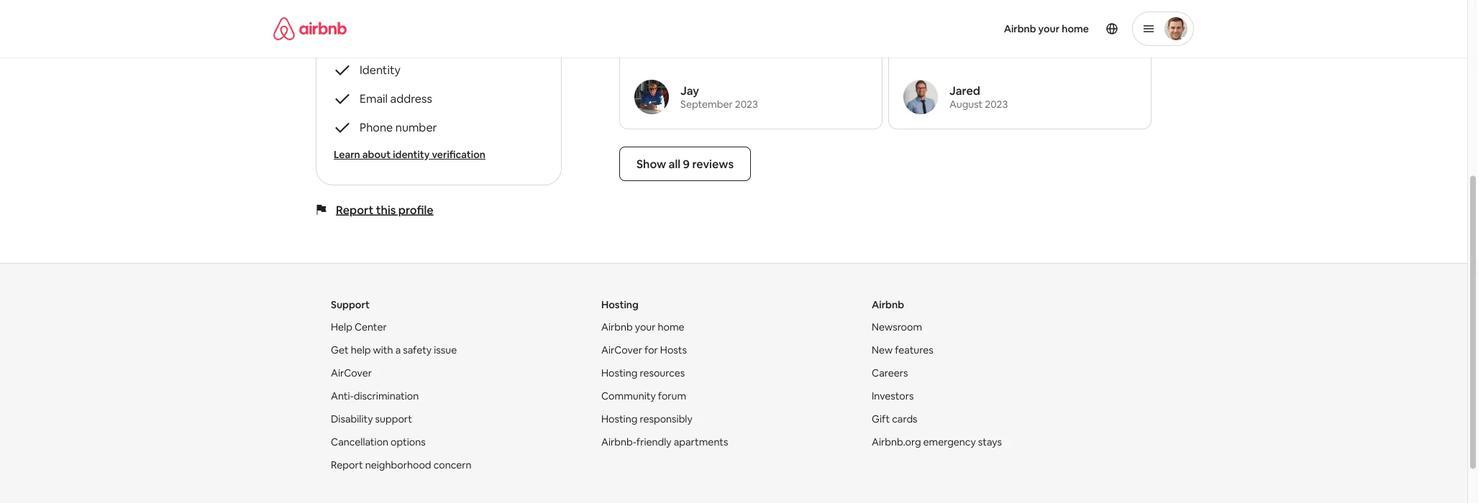Task type: locate. For each thing, give the bounding box(es) containing it.
report neighborhood concern link
[[331, 459, 472, 472]]

airbnb your home
[[1004, 22, 1089, 35], [601, 321, 685, 334]]

help center link
[[331, 321, 387, 334]]

issue
[[434, 344, 457, 357]]

1 horizontal spatial airbnb
[[872, 299, 904, 312]]

september
[[681, 98, 733, 111]]

report
[[336, 203, 374, 217], [331, 459, 363, 472]]

community forum link
[[601, 390, 686, 403]]

confirmed
[[385, 6, 462, 26]]

1 horizontal spatial airbnb your home link
[[995, 14, 1098, 44]]

2 hosting from the top
[[601, 367, 638, 380]]

0 horizontal spatial airbnb your home link
[[601, 321, 685, 334]]

erica's confirmed information
[[334, 6, 462, 45]]

email
[[360, 91, 388, 106]]

jared user profile image
[[904, 80, 938, 115]]

for
[[645, 344, 658, 357]]

get
[[331, 344, 349, 357]]

hosting
[[601, 299, 639, 312], [601, 367, 638, 380], [601, 413, 638, 426]]

newsroom
[[872, 321, 922, 334]]

2023 right august
[[985, 98, 1008, 111]]

0 vertical spatial your
[[1039, 22, 1060, 35]]

stays
[[978, 436, 1002, 449]]

aircover left for
[[601, 344, 642, 357]]

3 hosting from the top
[[601, 413, 638, 426]]

investors
[[872, 390, 914, 403]]

1 vertical spatial airbnb your home link
[[601, 321, 685, 334]]

center
[[355, 321, 387, 334]]

learn about identity verification button
[[334, 148, 544, 162]]

emergency
[[923, 436, 976, 449]]

1 vertical spatial hosting
[[601, 367, 638, 380]]

1 horizontal spatial airbnb your home
[[1004, 22, 1089, 35]]

learn about identity verification
[[334, 148, 486, 161]]

phone
[[360, 120, 393, 135]]

hosting responsibly link
[[601, 413, 693, 426]]

1 vertical spatial aircover
[[331, 367, 372, 380]]

disability support link
[[331, 413, 412, 426]]

1 2023 from the left
[[735, 98, 758, 111]]

airbnb.org emergency stays
[[872, 436, 1002, 449]]

hosting up airbnb-
[[601, 413, 638, 426]]

cancellation options link
[[331, 436, 426, 449]]

anti-discrimination
[[331, 390, 419, 403]]

verification
[[432, 148, 486, 161]]

0 vertical spatial airbnb your home
[[1004, 22, 1089, 35]]

aircover for the 'aircover' link
[[331, 367, 372, 380]]

2023 inside jay september 2023
[[735, 98, 758, 111]]

report down cancellation
[[331, 459, 363, 472]]

0 vertical spatial home
[[1062, 22, 1089, 35]]

jay
[[681, 83, 699, 98]]

0 vertical spatial airbnb
[[1004, 22, 1036, 35]]

community
[[601, 390, 656, 403]]

help center
[[331, 321, 387, 334]]

2023
[[735, 98, 758, 111], [985, 98, 1008, 111]]

0 horizontal spatial your
[[635, 321, 656, 334]]

0 horizontal spatial aircover
[[331, 367, 372, 380]]

aircover
[[601, 344, 642, 357], [331, 367, 372, 380]]

hosting up aircover for hosts
[[601, 299, 639, 312]]

features
[[895, 344, 934, 357]]

2 vertical spatial hosting
[[601, 413, 638, 426]]

apartments
[[674, 436, 728, 449]]

0 horizontal spatial home
[[658, 321, 685, 334]]

airbnb inside profile 'element'
[[1004, 22, 1036, 35]]

0 horizontal spatial 2023
[[735, 98, 758, 111]]

number
[[396, 120, 437, 135]]

hosting up community
[[601, 367, 638, 380]]

2023 for jared
[[985, 98, 1008, 111]]

1 horizontal spatial aircover
[[601, 344, 642, 357]]

airbnb your home inside profile 'element'
[[1004, 22, 1089, 35]]

1 horizontal spatial home
[[1062, 22, 1089, 35]]

hosting responsibly
[[601, 413, 693, 426]]

1 horizontal spatial 2023
[[985, 98, 1008, 111]]

2023 right september
[[735, 98, 758, 111]]

hosts
[[660, 344, 687, 357]]

home
[[1062, 22, 1089, 35], [658, 321, 685, 334]]

1 vertical spatial your
[[635, 321, 656, 334]]

0 vertical spatial aircover
[[601, 344, 642, 357]]

airbnb your home link
[[995, 14, 1098, 44], [601, 321, 685, 334]]

jared august 2023
[[950, 83, 1008, 111]]

identity
[[393, 148, 430, 161]]

1 hosting from the top
[[601, 299, 639, 312]]

2023 for jay
[[735, 98, 758, 111]]

your
[[1039, 22, 1060, 35], [635, 321, 656, 334]]

aircover up anti-
[[331, 367, 372, 380]]

anti-discrimination link
[[331, 390, 419, 403]]

gift cards link
[[872, 413, 918, 426]]

0 vertical spatial airbnb your home link
[[995, 14, 1098, 44]]

2023 inside the jared august 2023
[[985, 98, 1008, 111]]

jay user profile image
[[635, 80, 669, 115], [635, 80, 669, 115]]

show
[[637, 157, 666, 172]]

2 2023 from the left
[[985, 98, 1008, 111]]

hosting resources link
[[601, 367, 685, 380]]

aircover for hosts
[[601, 344, 687, 357]]

reviews
[[692, 157, 734, 172]]

0 horizontal spatial airbnb
[[601, 321, 633, 334]]

report left this
[[336, 203, 374, 217]]

2 vertical spatial airbnb
[[601, 321, 633, 334]]

show all 9 reviews
[[637, 157, 734, 172]]

support
[[375, 413, 412, 426]]

0 horizontal spatial airbnb your home
[[601, 321, 685, 334]]

jared
[[950, 83, 981, 98]]

2 horizontal spatial airbnb
[[1004, 22, 1036, 35]]

disability support
[[331, 413, 412, 426]]

0 vertical spatial hosting
[[601, 299, 639, 312]]

information
[[334, 24, 421, 45]]

cards
[[892, 413, 918, 426]]

aircover link
[[331, 367, 372, 380]]

newsroom link
[[872, 321, 922, 334]]

identity
[[360, 62, 401, 77]]

1 vertical spatial report
[[331, 459, 363, 472]]

aircover for aircover for hosts
[[601, 344, 642, 357]]

gift
[[872, 413, 890, 426]]

responsibly
[[640, 413, 693, 426]]

0 vertical spatial report
[[336, 203, 374, 217]]

1 horizontal spatial your
[[1039, 22, 1060, 35]]



Task type: vqa. For each thing, say whether or not it's contained in the screenshot.
the search at the top left of page
no



Task type: describe. For each thing, give the bounding box(es) containing it.
resources
[[640, 367, 685, 380]]

home inside profile 'element'
[[1062, 22, 1089, 35]]

learn
[[334, 148, 360, 161]]

community forum
[[601, 390, 686, 403]]

airbnb-friendly apartments link
[[601, 436, 728, 449]]

new features
[[872, 344, 934, 357]]

show all 9 reviews button
[[619, 147, 751, 182]]

phone number
[[360, 120, 437, 135]]

all
[[669, 157, 681, 172]]

report this profile button
[[336, 203, 434, 217]]

help
[[331, 321, 352, 334]]

airbnb.org emergency stays link
[[872, 436, 1002, 449]]

a
[[395, 344, 401, 357]]

hosting for hosting
[[601, 299, 639, 312]]

new
[[872, 344, 893, 357]]

erica's
[[334, 6, 381, 26]]

about
[[362, 148, 391, 161]]

support
[[331, 299, 370, 312]]

report neighborhood concern
[[331, 459, 472, 472]]

gift cards
[[872, 413, 918, 426]]

report for report this profile
[[336, 203, 374, 217]]

report this profile
[[336, 203, 434, 217]]

friendly
[[637, 436, 672, 449]]

new features link
[[872, 344, 934, 357]]

discrimination
[[354, 390, 419, 403]]

jared user profile image
[[904, 80, 938, 115]]

august
[[950, 98, 983, 111]]

this
[[376, 203, 396, 217]]

options
[[391, 436, 426, 449]]

report for report neighborhood concern
[[331, 459, 363, 472]]

hosting resources
[[601, 367, 685, 380]]

get help with a safety issue link
[[331, 344, 457, 357]]

safety
[[403, 344, 432, 357]]

email address
[[360, 91, 432, 106]]

airbnb-friendly apartments
[[601, 436, 728, 449]]

help
[[351, 344, 371, 357]]

your inside profile 'element'
[[1039, 22, 1060, 35]]

9
[[683, 157, 690, 172]]

jay september 2023
[[681, 83, 758, 111]]

1 vertical spatial airbnb
[[872, 299, 904, 312]]

address
[[390, 91, 432, 106]]

get help with a safety issue
[[331, 344, 457, 357]]

hosting for hosting responsibly
[[601, 413, 638, 426]]

cancellation
[[331, 436, 389, 449]]

1 vertical spatial home
[[658, 321, 685, 334]]

profile
[[398, 203, 434, 217]]

airbnb.org
[[872, 436, 921, 449]]

hosting for hosting resources
[[601, 367, 638, 380]]

careers link
[[872, 367, 908, 380]]

cancellation options
[[331, 436, 426, 449]]

concern
[[434, 459, 472, 472]]

investors link
[[872, 390, 914, 403]]

1 vertical spatial airbnb your home
[[601, 321, 685, 334]]

with
[[373, 344, 393, 357]]

forum
[[658, 390, 686, 403]]

neighborhood
[[365, 459, 431, 472]]

profile element
[[751, 0, 1194, 58]]

airbnb-
[[601, 436, 637, 449]]

aircover for hosts link
[[601, 344, 687, 357]]

careers
[[872, 367, 908, 380]]

airbnb your home link inside profile 'element'
[[995, 14, 1098, 44]]

disability
[[331, 413, 373, 426]]

anti-
[[331, 390, 354, 403]]



